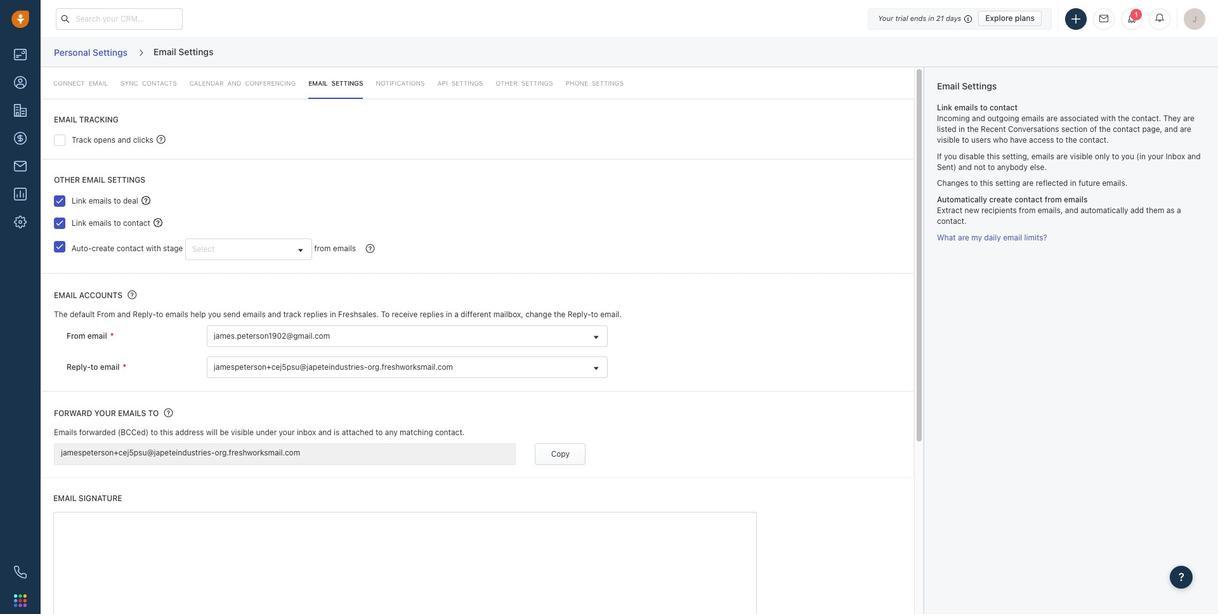 Task type: vqa. For each thing, say whether or not it's contained in the screenshot.
Different
yes



Task type: locate. For each thing, give the bounding box(es) containing it.
to right access
[[1056, 135, 1064, 145]]

create down the link emails to contact at the left top of page
[[92, 244, 114, 253]]

0 vertical spatial with
[[1101, 113, 1116, 123]]

1 horizontal spatial email settings
[[308, 79, 363, 87]]

0 horizontal spatial replies
[[304, 310, 328, 319]]

copy button
[[535, 443, 586, 465]]

a left different
[[454, 310, 459, 319]]

matching
[[400, 428, 433, 437]]

1 vertical spatial with
[[146, 244, 161, 253]]

recent
[[981, 124, 1006, 134]]

are right they
[[1183, 113, 1195, 123]]

conversations
[[1008, 124, 1059, 134]]

what
[[937, 233, 956, 242]]

2 vertical spatial this
[[160, 428, 173, 437]]

contact. inside automatically create contact from emails extract new recipients from emails, and automatically add them as a contact.
[[937, 217, 967, 226]]

and inside automatically create contact from emails extract new recipients from emails, and automatically add them as a contact.
[[1065, 206, 1079, 215]]

0 horizontal spatial visible
[[231, 428, 254, 437]]

question circled image right forward your emails to
[[164, 407, 173, 418]]

this inside tab panel
[[160, 428, 173, 437]]

0 vertical spatial your
[[1148, 151, 1164, 161]]

jamespeterson+cej5psu@japeteindustries-
[[214, 362, 368, 372], [61, 448, 215, 457]]

0 horizontal spatial a
[[454, 310, 459, 319]]

automatically
[[1081, 206, 1128, 215]]

settings
[[521, 79, 553, 87], [592, 79, 624, 87], [107, 175, 145, 185]]

2 horizontal spatial from
[[1045, 195, 1062, 204]]

the right change
[[554, 310, 566, 319]]

from down accounts on the left top of the page
[[97, 310, 115, 319]]

daily
[[984, 233, 1001, 242]]

jamespeterson+cej5psu@japeteindustries-org.freshworksmail.com down address
[[61, 448, 300, 457]]

link for link emails to contact incoming and outgoing emails are associated with the contact. they are listed in the recent conversations section of the contact page, and are visible to users who have access to the contact.
[[937, 103, 952, 112]]

you left (in
[[1122, 151, 1134, 161]]

email for connect email
[[89, 79, 108, 87]]

other for other email settings
[[54, 175, 80, 185]]

settings right phone
[[592, 79, 624, 87]]

a right as
[[1177, 206, 1181, 215]]

other down track
[[54, 175, 80, 185]]

notifications
[[376, 79, 425, 87]]

you right help on the bottom of page
[[208, 310, 221, 319]]

1 horizontal spatial create
[[989, 195, 1013, 204]]

and right the 'emails,'
[[1065, 206, 1079, 215]]

org.freshworksmail.com down james.peterson1902@gmail.com link
[[368, 362, 453, 372]]

in inside link emails to contact incoming and outgoing emails are associated with the contact. they are listed in the recent conversations section of the contact page, and are visible to users who have access to the contact.
[[959, 124, 965, 134]]

and right calendar
[[227, 79, 241, 87]]

1 vertical spatial visible
[[1070, 151, 1093, 161]]

emails
[[954, 103, 978, 112], [1021, 113, 1044, 123], [1031, 151, 1054, 161], [1064, 195, 1088, 204], [89, 196, 112, 205], [89, 218, 112, 228], [333, 244, 356, 253], [165, 310, 188, 319], [243, 310, 266, 319], [118, 408, 146, 418]]

link up auto-
[[72, 218, 86, 228]]

2 vertical spatial your
[[279, 428, 295, 437]]

jamespeterson+cej5psu@japeteindustries- down james.peterson1902@gmail.com
[[214, 362, 368, 372]]

contact inside automatically create contact from emails extract new recipients from emails, and automatically add them as a contact.
[[1015, 195, 1043, 204]]

are
[[1047, 113, 1058, 123], [1183, 113, 1195, 123], [1180, 124, 1191, 134], [1057, 151, 1068, 161], [1022, 179, 1034, 188], [958, 233, 969, 242]]

1 horizontal spatial from
[[97, 310, 115, 319]]

if
[[937, 151, 942, 161]]

link emails to contact incoming and outgoing emails are associated with the contact. they are listed in the recent conversations section of the contact page, and are visible to users who have access to the contact.
[[937, 103, 1195, 145]]

in left future
[[1070, 179, 1077, 188]]

0 horizontal spatial create
[[92, 244, 114, 253]]

1 vertical spatial your
[[94, 408, 116, 418]]

your left inbox
[[279, 428, 295, 437]]

select
[[192, 244, 215, 254]]

create for auto-
[[92, 244, 114, 253]]

email accounts
[[54, 290, 122, 300]]

0 horizontal spatial with
[[146, 244, 161, 253]]

1 vertical spatial this
[[980, 179, 993, 188]]

phone settings link
[[566, 67, 624, 99]]

visible down 'listed'
[[937, 135, 960, 145]]

are left the my
[[958, 233, 969, 242]]

add
[[1131, 206, 1144, 215]]

1 horizontal spatial other
[[496, 79, 518, 87]]

1 vertical spatial question circled image
[[164, 407, 173, 418]]

0 horizontal spatial org.freshworksmail.com
[[215, 448, 300, 457]]

reply-to email
[[67, 362, 120, 372]]

contact. down extract on the top of the page
[[937, 217, 967, 226]]

email right daily
[[1003, 233, 1022, 242]]

reply- down from email in the left of the page
[[67, 362, 91, 372]]

reflected
[[1036, 179, 1068, 188]]

freshsales.
[[338, 310, 379, 319]]

link down other email settings
[[72, 196, 86, 205]]

settings up the deal
[[107, 175, 145, 185]]

james.peterson1902@gmail.com
[[214, 331, 330, 341]]

1 vertical spatial other
[[54, 175, 80, 185]]

and
[[227, 79, 241, 87], [972, 113, 985, 123], [1165, 124, 1178, 134], [118, 135, 131, 145], [1188, 151, 1201, 161], [959, 162, 972, 172], [1065, 206, 1079, 215], [117, 310, 131, 319], [268, 310, 281, 319], [318, 428, 332, 437]]

other right api settings
[[496, 79, 518, 87]]

email left signature
[[53, 493, 77, 503]]

settings left phone
[[521, 79, 553, 87]]

are up conversations
[[1047, 113, 1058, 123]]

settings left notifications
[[332, 79, 363, 87]]

0 vertical spatial from
[[97, 310, 115, 319]]

0 vertical spatial visible
[[937, 135, 960, 145]]

2 horizontal spatial your
[[1148, 151, 1164, 161]]

email up track
[[54, 115, 77, 125]]

contacts
[[142, 79, 177, 87]]

create inside automatically create contact from emails extract new recipients from emails, and automatically add them as a contact.
[[989, 195, 1013, 204]]

1 horizontal spatial settings
[[521, 79, 553, 87]]

else.
[[1030, 162, 1047, 172]]

to right (bcced)
[[151, 428, 158, 437]]

what are my daily email limits? link
[[937, 233, 1047, 242]]

setting
[[995, 179, 1020, 188]]

this down not
[[980, 179, 993, 188]]

settings down search your crm... text field
[[93, 47, 128, 58]]

reply- left the email.
[[568, 310, 591, 319]]

you right if
[[944, 151, 957, 161]]

are up the reflected
[[1057, 151, 1068, 161]]

0 horizontal spatial reply-
[[67, 362, 91, 372]]

settings up calendar
[[178, 46, 213, 57]]

auto-create contact with stage
[[72, 244, 183, 253]]

jamespeterson+cej5psu@japeteindustries- down (bcced)
[[61, 448, 215, 457]]

0 vertical spatial this
[[987, 151, 1000, 161]]

0 horizontal spatial you
[[208, 310, 221, 319]]

email down from email in the left of the page
[[100, 362, 120, 372]]

email.
[[600, 310, 622, 319]]

visible inside link emails to contact incoming and outgoing emails are associated with the contact. they are listed in the recent conversations section of the contact page, and are visible to users who have access to the contact.
[[937, 135, 960, 145]]

to
[[980, 103, 988, 112], [962, 135, 969, 145], [1056, 135, 1064, 145], [1112, 151, 1119, 161], [988, 162, 995, 172], [971, 179, 978, 188], [114, 196, 121, 205], [114, 218, 121, 228], [156, 310, 163, 319], [591, 310, 598, 319], [91, 362, 98, 372], [148, 408, 159, 418], [151, 428, 158, 437], [376, 428, 383, 437]]

other inside tab list
[[496, 79, 518, 87]]

link up incoming
[[937, 103, 952, 112]]

personal settings
[[54, 47, 128, 58]]

a inside automatically create contact from emails extract new recipients from emails, and automatically add them as a contact.
[[1177, 206, 1181, 215]]

limits?
[[1024, 233, 1047, 242]]

and inside tab list
[[227, 79, 241, 87]]

1 horizontal spatial visible
[[937, 135, 960, 145]]

0 horizontal spatial other
[[54, 175, 80, 185]]

contact
[[990, 103, 1018, 112], [1113, 124, 1140, 134], [1015, 195, 1043, 204], [123, 218, 150, 228], [117, 244, 144, 253]]

1 horizontal spatial you
[[944, 151, 957, 161]]

email settings inside tab list
[[308, 79, 363, 87]]

1 horizontal spatial your
[[279, 428, 295, 437]]

this down who at the top
[[987, 151, 1000, 161]]

question circled image right from emails
[[366, 243, 375, 254]]

email right connect
[[89, 79, 108, 87]]

0 vertical spatial org.freshworksmail.com
[[368, 362, 453, 372]]

0 vertical spatial create
[[989, 195, 1013, 204]]

0 horizontal spatial question circled image
[[128, 289, 137, 300]]

forward your emails to
[[54, 408, 159, 418]]

0 vertical spatial other
[[496, 79, 518, 87]]

click to learn how to link conversations to deals image
[[141, 196, 150, 205]]

jamespeterson+cej5psu@japeteindustries-org.freshworksmail.com down the default from and reply-to emails help you send emails and track replies in freshsales. to receive replies in a different mailbox, change the reply-to email.
[[214, 362, 453, 372]]

1 horizontal spatial with
[[1101, 113, 1116, 123]]

signature
[[79, 493, 122, 503]]

link for link emails to deal
[[72, 196, 86, 205]]

1 vertical spatial org.freshworksmail.com
[[215, 448, 300, 457]]

track
[[72, 135, 91, 145]]

changes
[[937, 179, 969, 188]]

0 horizontal spatial email settings
[[154, 46, 213, 57]]

explore
[[986, 13, 1013, 23]]

email
[[89, 79, 108, 87], [82, 175, 105, 185], [1003, 233, 1022, 242], [87, 331, 107, 341], [100, 362, 120, 372]]

plans
[[1015, 13, 1035, 23]]

this inside if you disable this setting, emails are visible only to you (in your inbox and sent) and not to anybody else.
[[987, 151, 1000, 161]]

0 vertical spatial a
[[1177, 206, 1181, 215]]

emails forwarded (bcced) to this address will be visible under your inbox and is attached to any matching contact.
[[54, 428, 465, 437]]

to
[[381, 310, 390, 319]]

in down incoming
[[959, 124, 965, 134]]

1 vertical spatial link
[[72, 196, 86, 205]]

only
[[1095, 151, 1110, 161]]

connect email link
[[53, 67, 108, 99]]

your up forwarded
[[94, 408, 116, 418]]

of
[[1090, 124, 1097, 134]]

to left the users
[[962, 135, 969, 145]]

change
[[525, 310, 552, 319]]

settings
[[178, 46, 213, 57], [93, 47, 128, 58], [332, 79, 363, 87], [452, 79, 483, 87], [962, 81, 997, 91]]

contact. up page,
[[1132, 113, 1161, 123]]

any
[[385, 428, 398, 437]]

to down link emails to deal
[[114, 218, 121, 228]]

copy
[[551, 449, 570, 459]]

2 vertical spatial visible
[[231, 428, 254, 437]]

this left address
[[160, 428, 173, 437]]

incoming
[[937, 113, 970, 123]]

settings for email settings link
[[332, 79, 363, 87]]

question circled image
[[366, 243, 375, 254], [128, 289, 137, 300]]

the
[[1118, 113, 1130, 123], [967, 124, 979, 134], [1099, 124, 1111, 134], [1066, 135, 1077, 145], [554, 310, 566, 319]]

(bcced)
[[118, 428, 149, 437]]

other
[[496, 79, 518, 87], [54, 175, 80, 185]]

reply- left help on the bottom of page
[[133, 310, 156, 319]]

listed
[[937, 124, 957, 134]]

0 vertical spatial link
[[937, 103, 952, 112]]

2 vertical spatial link
[[72, 218, 86, 228]]

this
[[987, 151, 1000, 161], [980, 179, 993, 188], [160, 428, 173, 437]]

email up link emails to deal
[[82, 175, 105, 185]]

settings inside "link"
[[452, 79, 483, 87]]

create up recipients
[[989, 195, 1013, 204]]

james.peterson1902@gmail.com link
[[207, 326, 607, 346]]

settings for api settings "link"
[[452, 79, 483, 87]]

from down 'default'
[[67, 331, 85, 341]]

track
[[283, 310, 302, 319]]

with inside tab panel
[[146, 244, 161, 253]]

email for from email
[[87, 331, 107, 341]]

1 horizontal spatial from
[[1019, 206, 1036, 215]]

question circled image right accounts on the left top of the page
[[128, 289, 137, 300]]

replies right track
[[304, 310, 328, 319]]

1 horizontal spatial question circled image
[[366, 243, 375, 254]]

link inside link emails to contact incoming and outgoing emails are associated with the contact. they are listed in the recent conversations section of the contact page, and are visible to users who have access to the contact.
[[937, 103, 952, 112]]

email right the conferencing on the top left of the page
[[308, 79, 328, 87]]

email down 'default'
[[87, 331, 107, 341]]

2 horizontal spatial settings
[[592, 79, 624, 87]]

with
[[1101, 113, 1116, 123], [146, 244, 161, 253]]

accounts
[[79, 290, 122, 300]]

tab list
[[41, 67, 914, 99]]

you
[[944, 151, 957, 161], [1122, 151, 1134, 161], [208, 310, 221, 319]]

org.freshworksmail.com down emails forwarded (bcced) to this address will be visible under your inbox and is attached to any matching contact.
[[215, 448, 300, 457]]

email signature
[[53, 493, 122, 503]]

other email settings
[[54, 175, 145, 185]]

sync contacts
[[121, 79, 177, 87]]

replies
[[304, 310, 328, 319], [420, 310, 444, 319]]

create for automatically
[[989, 195, 1013, 204]]

1 vertical spatial question circled image
[[128, 289, 137, 300]]

tab list containing connect email
[[41, 67, 914, 99]]

the right associated
[[1118, 113, 1130, 123]]

1 horizontal spatial replies
[[420, 310, 444, 319]]

page,
[[1142, 124, 1163, 134]]

settings right api
[[452, 79, 483, 87]]

tab panel containing email tracking
[[41, 67, 914, 614]]

1 vertical spatial a
[[454, 310, 459, 319]]

email up incoming
[[937, 81, 960, 91]]

contact. right matching
[[435, 428, 465, 437]]

your right (in
[[1148, 151, 1164, 161]]

send email image
[[1100, 15, 1108, 23]]

email tracking
[[54, 115, 119, 125]]

0 horizontal spatial settings
[[107, 175, 145, 185]]

with right associated
[[1101, 113, 1116, 123]]

question circled image
[[157, 134, 165, 145], [164, 407, 173, 418]]

from emails
[[314, 244, 356, 253]]

1 horizontal spatial a
[[1177, 206, 1181, 215]]

tab panel
[[41, 67, 914, 614]]

1 vertical spatial from
[[67, 331, 85, 341]]

jamespeterson+cej5psu@japeteindustries-org.freshworksmail.com link
[[207, 357, 607, 377]]

forwarded
[[79, 428, 116, 437]]

contact down changes to this setting are reflected in future emails.
[[1015, 195, 1043, 204]]

0 horizontal spatial from
[[314, 244, 331, 253]]

with left 'stage'
[[146, 244, 161, 253]]

1 vertical spatial create
[[92, 244, 114, 253]]

tracking
[[79, 115, 119, 125]]

personal
[[54, 47, 90, 58]]

anybody
[[997, 162, 1028, 172]]

question circled image right clicks
[[157, 134, 165, 145]]

and down accounts on the left top of the page
[[117, 310, 131, 319]]

Search your CRM... text field
[[56, 8, 183, 30]]

to left any
[[376, 428, 383, 437]]

in
[[928, 14, 934, 22], [959, 124, 965, 134], [1070, 179, 1077, 188], [330, 310, 336, 319], [446, 310, 452, 319]]

2 horizontal spatial visible
[[1070, 151, 1093, 161]]

link for link emails to contact
[[72, 218, 86, 228]]

automatically
[[937, 195, 987, 204]]

the
[[54, 310, 68, 319]]

to up (bcced)
[[148, 408, 159, 418]]

emails inside automatically create contact from emails extract new recipients from emails, and automatically add them as a contact.
[[1064, 195, 1088, 204]]



Task type: describe. For each thing, give the bounding box(es) containing it.
in left different
[[446, 310, 452, 319]]

contact. down 'of'
[[1079, 135, 1109, 145]]

2 horizontal spatial reply-
[[568, 310, 591, 319]]

0 vertical spatial from
[[1045, 195, 1062, 204]]

1 vertical spatial from
[[1019, 206, 1036, 215]]

help
[[190, 310, 206, 319]]

2 horizontal spatial email settings
[[937, 81, 997, 91]]

1 link
[[1121, 8, 1143, 30]]

2 vertical spatial from
[[314, 244, 331, 253]]

auto-
[[72, 244, 92, 253]]

and left the is
[[318, 428, 332, 437]]

future
[[1079, 179, 1100, 188]]

2 replies from the left
[[420, 310, 444, 319]]

1
[[1134, 10, 1138, 18]]

section
[[1061, 124, 1088, 134]]

other settings
[[496, 79, 553, 87]]

settings for personal settings link
[[93, 47, 128, 58]]

and down disable
[[959, 162, 972, 172]]

email inside email settings link
[[308, 79, 328, 87]]

your
[[878, 14, 894, 22]]

settings for phone settings
[[592, 79, 624, 87]]

to up outgoing
[[980, 103, 988, 112]]

email for other email settings
[[82, 175, 105, 185]]

mailbox,
[[493, 310, 523, 319]]

and left track
[[268, 310, 281, 319]]

1 replies from the left
[[304, 310, 328, 319]]

stage
[[163, 244, 183, 253]]

the default from and reply-to emails help you send emails and track replies in freshsales. to receive replies in a different mailbox, change the reply-to email.
[[54, 310, 622, 319]]

be
[[220, 428, 229, 437]]

new
[[965, 206, 980, 215]]

to right only
[[1112, 151, 1119, 161]]

link emails to deal
[[72, 196, 138, 205]]

21
[[936, 14, 944, 22]]

0 horizontal spatial your
[[94, 408, 116, 418]]

track opens and clicks
[[72, 135, 153, 145]]

setting,
[[1002, 151, 1029, 161]]

are down else.
[[1022, 179, 1034, 188]]

attached
[[342, 428, 374, 437]]

calendar and conferencing link
[[189, 67, 296, 99]]

explore plans link
[[979, 11, 1042, 26]]

other for other settings
[[496, 79, 518, 87]]

0 vertical spatial question circled image
[[366, 243, 375, 254]]

access
[[1029, 135, 1054, 145]]

contact up outgoing
[[990, 103, 1018, 112]]

will
[[206, 428, 218, 437]]

your trial ends in 21 days
[[878, 14, 961, 22]]

to right not
[[988, 162, 995, 172]]

freshworks switcher image
[[14, 594, 27, 607]]

calendar
[[189, 79, 224, 87]]

email up contacts
[[154, 46, 176, 57]]

sent)
[[937, 162, 956, 172]]

1 vertical spatial jamespeterson+cej5psu@japeteindustries-org.freshworksmail.com
[[61, 448, 300, 457]]

deal
[[123, 196, 138, 205]]

email up the
[[54, 290, 77, 300]]

clicks
[[133, 135, 153, 145]]

and left clicks
[[118, 135, 131, 145]]

phone
[[566, 79, 588, 87]]

to down from email in the left of the page
[[91, 362, 98, 372]]

to left the email.
[[591, 310, 598, 319]]

forward
[[54, 408, 92, 418]]

are down they
[[1180, 124, 1191, 134]]

0 vertical spatial jamespeterson+cej5psu@japeteindustries-org.freshworksmail.com
[[214, 362, 453, 372]]

if you disable this setting, emails are visible only to you (in your inbox and sent) and not to anybody else.
[[937, 151, 1201, 172]]

who
[[993, 135, 1008, 145]]

api settings
[[438, 79, 483, 87]]

send
[[223, 310, 241, 319]]

(in
[[1137, 151, 1146, 161]]

they
[[1163, 113, 1181, 123]]

recipients
[[982, 206, 1017, 215]]

as
[[1167, 206, 1175, 215]]

the right 'of'
[[1099, 124, 1111, 134]]

in left 21
[[928, 14, 934, 22]]

phone settings
[[566, 79, 624, 87]]

visible inside if you disable this setting, emails are visible only to you (in your inbox and sent) and not to anybody else.
[[1070, 151, 1093, 161]]

extract
[[937, 206, 963, 215]]

sync contacts link
[[121, 67, 177, 99]]

explore plans
[[986, 13, 1035, 23]]

api
[[438, 79, 448, 87]]

emails
[[54, 428, 77, 437]]

what are my daily email limits?
[[937, 233, 1047, 242]]

phone image
[[14, 566, 27, 579]]

have
[[1010, 135, 1027, 145]]

1 vertical spatial jamespeterson+cej5psu@japeteindustries-
[[61, 448, 215, 457]]

settings for other settings
[[521, 79, 553, 87]]

0 vertical spatial question circled image
[[157, 134, 165, 145]]

outgoing
[[988, 113, 1019, 123]]

and up recent
[[972, 113, 985, 123]]

receive
[[392, 310, 418, 319]]

not
[[974, 162, 986, 172]]

your inside if you disable this setting, emails are visible only to you (in your inbox and sent) and not to anybody else.
[[1148, 151, 1164, 161]]

calendar and conferencing
[[189, 79, 296, 87]]

disable
[[959, 151, 985, 161]]

2 horizontal spatial you
[[1122, 151, 1134, 161]]

automatically create contact from emails extract new recipients from emails, and automatically add them as a contact.
[[937, 195, 1181, 226]]

emails inside if you disable this setting, emails are visible only to you (in your inbox and sent) and not to anybody else.
[[1031, 151, 1054, 161]]

to left help on the bottom of page
[[156, 310, 163, 319]]

and down they
[[1165, 124, 1178, 134]]

with inside link emails to contact incoming and outgoing emails are associated with the contact. they are listed in the recent conversations section of the contact page, and are visible to users who have access to the contact.
[[1101, 113, 1116, 123]]

to left the deal
[[114, 196, 121, 205]]

link emails to contact
[[72, 218, 150, 228]]

days
[[946, 14, 961, 22]]

visible inside tab panel
[[231, 428, 254, 437]]

associated
[[1060, 113, 1099, 123]]

click to learn how to link emails to contacts image
[[154, 218, 162, 227]]

1 horizontal spatial reply-
[[133, 310, 156, 319]]

different
[[461, 310, 491, 319]]

to down not
[[971, 179, 978, 188]]

0 horizontal spatial from
[[67, 331, 85, 341]]

connect email
[[53, 79, 108, 87]]

emails.
[[1102, 179, 1128, 188]]

address
[[175, 428, 204, 437]]

settings up outgoing
[[962, 81, 997, 91]]

emails,
[[1038, 206, 1063, 215]]

and right inbox at top right
[[1188, 151, 1201, 161]]

phone element
[[8, 560, 33, 585]]

connect
[[53, 79, 85, 87]]

inbox
[[297, 428, 316, 437]]

in left freshsales.
[[330, 310, 336, 319]]

my
[[972, 233, 982, 242]]

1 horizontal spatial org.freshworksmail.com
[[368, 362, 453, 372]]

contact left click to learn how to link emails to contacts icon in the top left of the page
[[123, 218, 150, 228]]

contact down the link emails to contact at the left top of page
[[117, 244, 144, 253]]

are inside if you disable this setting, emails are visible only to you (in your inbox and sent) and not to anybody else.
[[1057, 151, 1068, 161]]

contact left page,
[[1113, 124, 1140, 134]]

the up the users
[[967, 124, 979, 134]]

conferencing
[[245, 79, 296, 87]]

opens
[[94, 135, 116, 145]]

0 vertical spatial jamespeterson+cej5psu@japeteindustries-
[[214, 362, 368, 372]]

users
[[971, 135, 991, 145]]

contact. inside tab panel
[[435, 428, 465, 437]]

select link
[[186, 239, 311, 259]]

the down section
[[1066, 135, 1077, 145]]

email settings link
[[308, 67, 363, 99]]

api settings link
[[438, 67, 483, 99]]

default
[[70, 310, 95, 319]]



